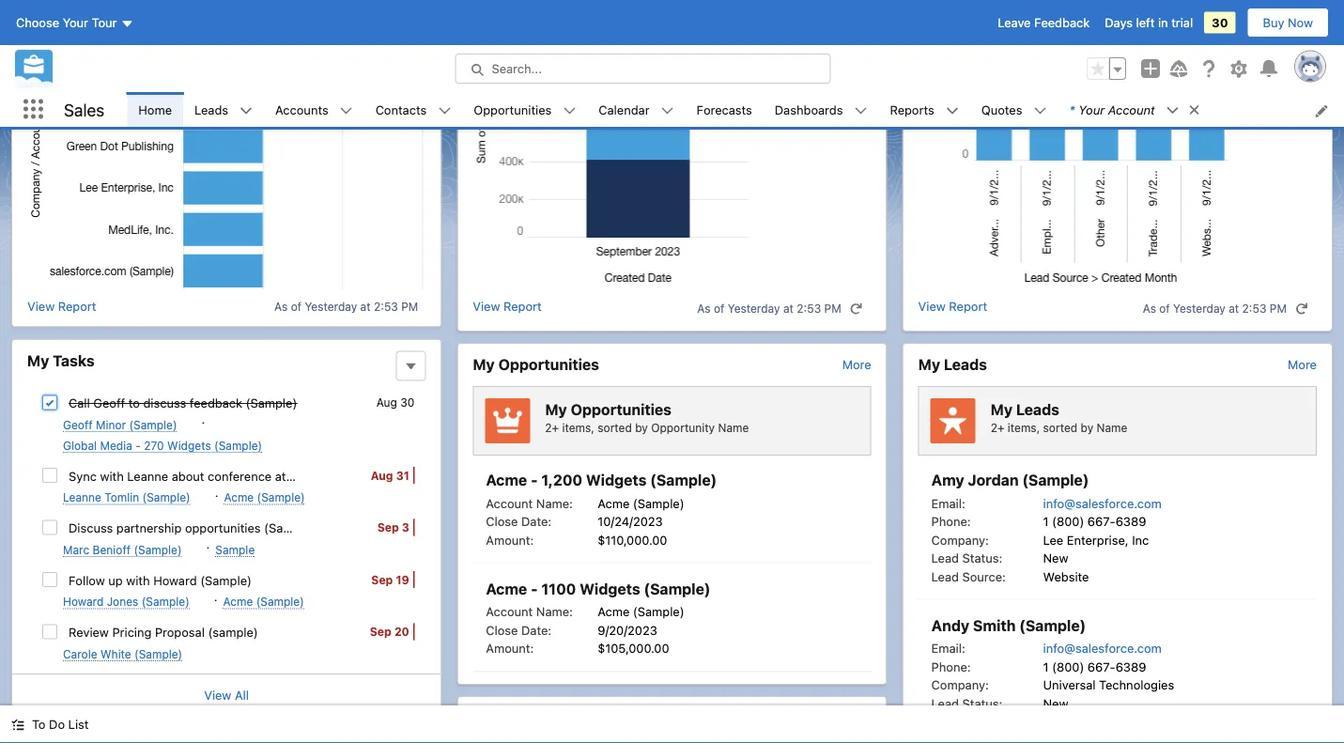 Task type: describe. For each thing, give the bounding box(es) containing it.
yesterday for 2nd view report "link" from left
[[728, 302, 780, 315]]

reports
[[890, 102, 935, 116]]

1,200
[[541, 471, 583, 489]]

close for acme - 1100 widgets (sample)
[[486, 623, 518, 637]]

my inside my leads 2+ items, sorted by name
[[991, 400, 1013, 418]]

0 horizontal spatial of
[[291, 299, 302, 313]]

proposal
[[155, 625, 205, 639]]

feedback
[[1035, 16, 1090, 30]]

view report for 3rd view report "link" from the left
[[919, 299, 988, 313]]

text default image for accounts
[[340, 104, 353, 117]]

lead status: for andy
[[932, 696, 1003, 710]]

recently-viewed opportunities (3)
[[473, 709, 726, 727]]

carole white (sample) link
[[63, 647, 182, 661]]

status: for smith
[[963, 696, 1003, 710]]

acme - 1100 widgets (sample)
[[486, 580, 711, 598]]

sync
[[69, 469, 97, 483]]

1 horizontal spatial pm
[[825, 302, 842, 315]]

more for acme - 1,200 widgets (sample)
[[843, 357, 872, 371]]

1 horizontal spatial leanne
[[127, 469, 168, 483]]

0 horizontal spatial at
[[360, 299, 371, 313]]

sep for discuss partnership opportunities (sample)
[[377, 521, 399, 534]]

acme (sample) up (sample)
[[223, 595, 304, 608]]

by for opportunities
[[635, 421, 648, 434]]

left
[[1136, 16, 1155, 30]]

report for 3rd view report "link" from the left
[[949, 299, 988, 313]]

my tasks
[[27, 351, 95, 369]]

pricing
[[112, 625, 152, 639]]

0 horizontal spatial 30
[[400, 396, 415, 409]]

phone: for andy
[[932, 660, 971, 674]]

to do list
[[32, 717, 89, 731]]

feedback
[[190, 396, 242, 410]]

review pricing proposal (sample) carole white (sample)
[[63, 625, 258, 661]]

my for my leads
[[919, 356, 941, 373]]

company: for amy
[[932, 533, 989, 547]]

call geoff to discuss feedback (sample) link
[[69, 396, 297, 410]]

calendar link
[[587, 92, 661, 127]]

view all link
[[204, 688, 249, 702]]

2+ for my leads
[[991, 421, 1005, 434]]

1 horizontal spatial geoff
[[93, 396, 125, 410]]

leanne tomlin (sample)
[[63, 491, 190, 504]]

1 (800) 667-6389 for andy smith (sample)
[[1043, 660, 1147, 674]]

calendar list item
[[587, 92, 685, 127]]

667- for amy jordan (sample)
[[1088, 514, 1116, 529]]

leads list item
[[183, 92, 264, 127]]

discuss partnership opportunities (sample)
[[69, 521, 316, 535]]

status: for jordan
[[963, 551, 1003, 565]]

sep 20
[[370, 625, 409, 638]]

to
[[128, 396, 140, 410]]

(800) for amy jordan (sample)
[[1052, 514, 1085, 529]]

to
[[32, 717, 46, 731]]

acme up (sample)
[[223, 595, 253, 608]]

1100
[[541, 580, 576, 598]]

recently-
[[473, 709, 543, 727]]

choose your tour button
[[15, 8, 135, 38]]

opportunity
[[651, 421, 715, 434]]

lee
[[1043, 533, 1064, 547]]

acme (sample) link for conference
[[224, 491, 305, 505]]

contacts link
[[364, 92, 438, 127]]

buy now button
[[1247, 8, 1329, 38]]

marc benioff (sample) link
[[63, 543, 182, 557]]

choose your tour
[[16, 16, 117, 30]]

acme left 1100
[[486, 580, 527, 598]]

0 vertical spatial howard
[[153, 573, 197, 587]]

choose
[[16, 16, 59, 30]]

reports link
[[879, 92, 946, 127]]

dashboards list item
[[764, 92, 879, 127]]

email: for amy
[[932, 496, 966, 510]]

acme left 1,200
[[486, 471, 527, 489]]

dashboards link
[[764, 92, 855, 127]]

tour
[[92, 16, 117, 30]]

list containing home
[[127, 92, 1345, 127]]

universal technologies
[[1043, 678, 1175, 692]]

search... button
[[455, 54, 831, 84]]

list item containing *
[[1058, 92, 1210, 127]]

my leads
[[919, 356, 987, 373]]

my for my opportunities
[[473, 356, 495, 373]]

technologies
[[1099, 678, 1175, 692]]

2 vertical spatial sep
[[370, 625, 392, 638]]

discuss
[[69, 521, 113, 535]]

19
[[396, 573, 409, 586]]

(800) for andy smith (sample)
[[1052, 660, 1085, 674]]

yesterday for 3rd view report "link" from the left
[[1174, 302, 1226, 315]]

0 horizontal spatial as
[[274, 299, 288, 313]]

1 vertical spatial with
[[126, 573, 150, 587]]

leave feedback
[[998, 16, 1090, 30]]

lead status: for amy
[[932, 551, 1003, 565]]

leanne inside 'link'
[[63, 491, 101, 504]]

howard jones (sample)
[[63, 595, 190, 608]]

at for 3rd view report "link" from the left
[[1229, 302, 1239, 315]]

opportunities inside my opportunities 2+ items, sorted by opportunity name
[[571, 400, 672, 418]]

phone: for amy
[[932, 514, 971, 529]]

your for account
[[1079, 102, 1105, 117]]

(sample)
[[208, 625, 258, 639]]

0 horizontal spatial 2:​53
[[374, 299, 398, 313]]

andy smith (sample)
[[932, 616, 1086, 634]]

leads inside 'link'
[[195, 102, 228, 116]]

acme up 10/24/2023
[[598, 496, 630, 510]]

aug for sync with leanne about conference attendance (sample)
[[371, 469, 393, 482]]

acme (sample) up 9/20/2023
[[598, 605, 685, 619]]

inc
[[1132, 533, 1149, 547]]

as for 2nd view report "link" from left
[[697, 302, 711, 315]]

enterprise,
[[1067, 533, 1129, 547]]

do
[[49, 717, 65, 731]]

widgets inside the call geoff to discuss feedback (sample) geoff minor (sample) global media - 270 widgets (sample)
[[167, 439, 211, 452]]

now
[[1288, 16, 1314, 30]]

3
[[402, 521, 409, 534]]

trial
[[1172, 16, 1193, 30]]

0 horizontal spatial yesterday
[[305, 299, 357, 313]]

contacts list item
[[364, 92, 463, 127]]

follow up with howard (sample)
[[69, 573, 252, 587]]

opportunities inside my opportunities "link"
[[499, 356, 599, 373]]

leave
[[998, 16, 1031, 30]]

universal
[[1043, 678, 1096, 692]]

global
[[63, 439, 97, 452]]

opportunities inside opportunities link
[[474, 102, 552, 116]]

view all
[[204, 688, 249, 702]]

by for leads
[[1081, 421, 1094, 434]]

marc
[[63, 543, 89, 556]]

0 vertical spatial 30
[[1212, 16, 1229, 30]]

(sample) inside "link"
[[142, 595, 190, 608]]

review pricing proposal (sample) link
[[69, 625, 258, 639]]

calendar
[[599, 102, 650, 116]]

account name: for 1100
[[486, 605, 573, 619]]

*
[[1070, 102, 1075, 117]]

website
[[1043, 569, 1089, 583]]

2+ for my opportunities
[[545, 421, 559, 434]]

howard jones (sample) link
[[63, 595, 190, 609]]

acme (sample) up 10/24/2023
[[598, 496, 685, 510]]

new for amy jordan (sample)
[[1043, 551, 1069, 565]]

view for 3rd view report "link" from right
[[27, 299, 55, 313]]

viewed
[[543, 709, 596, 727]]

home
[[138, 102, 172, 116]]

sync with leanne about conference attendance (sample)
[[69, 469, 394, 483]]

accounts list item
[[264, 92, 364, 127]]

text default image for leads
[[240, 104, 253, 117]]

quotes
[[982, 102, 1023, 116]]

accounts link
[[264, 92, 340, 127]]

amy jordan (sample)
[[932, 471, 1089, 489]]

acme up 9/20/2023
[[598, 605, 630, 619]]

list
[[68, 717, 89, 731]]

aug 30
[[377, 396, 415, 409]]

sorted for leads
[[1043, 421, 1078, 434]]

view report for 3rd view report "link" from right
[[27, 299, 96, 313]]

call
[[69, 396, 90, 410]]

1 for smith
[[1043, 660, 1049, 674]]

jordan
[[968, 471, 1019, 489]]

howard inside "link"
[[63, 595, 104, 608]]

sep 3
[[377, 521, 409, 534]]

forecasts
[[697, 102, 752, 116]]

(3)
[[704, 709, 726, 727]]

sample link
[[215, 543, 255, 557]]

tasks
[[53, 351, 95, 369]]



Task type: locate. For each thing, give the bounding box(es) containing it.
email:
[[932, 496, 966, 510], [932, 641, 966, 655]]

jones
[[107, 595, 138, 608]]

widgets up 10/24/2023
[[586, 471, 647, 489]]

0 vertical spatial acme (sample) link
[[224, 491, 305, 505]]

close date: down 1100
[[486, 623, 552, 637]]

name: for 1100
[[536, 605, 573, 619]]

2 info@salesforce.com link from the top
[[1043, 641, 1162, 655]]

status: down smith at bottom
[[963, 696, 1003, 710]]

lead status: up lead source:
[[932, 551, 1003, 565]]

date:
[[521, 514, 552, 529], [521, 623, 552, 637]]

view report for 2nd view report "link" from left
[[473, 299, 542, 313]]

days left in trial
[[1105, 16, 1193, 30]]

account name: for 1,200
[[486, 496, 573, 510]]

howard
[[153, 573, 197, 587], [63, 595, 104, 608]]

discuss
[[143, 396, 186, 410]]

status:
[[963, 551, 1003, 565], [963, 696, 1003, 710]]

days
[[1105, 16, 1133, 30]]

name:
[[536, 496, 573, 510], [536, 605, 573, 619]]

2 by from the left
[[1081, 421, 1094, 434]]

1 horizontal spatial view report link
[[473, 297, 542, 319]]

(800)
[[1052, 514, 1085, 529], [1052, 660, 1085, 674]]

close for acme - 1,200 widgets (sample)
[[486, 514, 518, 529]]

my inside my opportunities "link"
[[473, 356, 495, 373]]

0 horizontal spatial leads
[[195, 102, 228, 116]]

email: for andy
[[932, 641, 966, 655]]

2 vertical spatial lead
[[932, 696, 959, 710]]

1 vertical spatial acme (sample) link
[[223, 595, 304, 609]]

acme (sample) link up (sample)
[[223, 595, 304, 609]]

leads link
[[183, 92, 240, 127]]

2 6389 from the top
[[1116, 660, 1147, 674]]

2+
[[545, 421, 559, 434], [991, 421, 1005, 434]]

source:
[[963, 569, 1006, 583]]

1 view report from the left
[[27, 299, 96, 313]]

$110,000.00
[[598, 533, 668, 547]]

forecasts link
[[685, 92, 764, 127]]

2 1 from the top
[[1043, 660, 1049, 674]]

(800) up the universal
[[1052, 660, 1085, 674]]

as of yesterday at 2:​53 pm for 3rd view report "link" from the left
[[1143, 302, 1287, 315]]

2 status: from the top
[[963, 696, 1003, 710]]

2 2+ from the left
[[991, 421, 1005, 434]]

- for acme - 1100 widgets (sample)
[[531, 580, 538, 598]]

2 667- from the top
[[1088, 660, 1116, 674]]

howard down the follow
[[63, 595, 104, 608]]

sorted inside my opportunities 2+ items, sorted by opportunity name
[[598, 421, 632, 434]]

1 vertical spatial (800)
[[1052, 660, 1085, 674]]

2 date: from the top
[[521, 623, 552, 637]]

opportunities
[[185, 521, 261, 535]]

amount: for acme - 1,200 widgets (sample)
[[486, 533, 534, 547]]

2 close date: from the top
[[486, 623, 552, 637]]

1 vertical spatial 667-
[[1088, 660, 1116, 674]]

aug up aug 31
[[377, 396, 397, 409]]

name: down 1100
[[536, 605, 573, 619]]

1 close from the top
[[486, 514, 518, 529]]

benioff
[[93, 543, 131, 556]]

1 up "lee"
[[1043, 514, 1049, 529]]

667- for andy smith (sample)
[[1088, 660, 1116, 674]]

1 horizontal spatial your
[[1079, 102, 1105, 117]]

1 horizontal spatial 2:​53
[[797, 302, 821, 315]]

1 name from the left
[[718, 421, 749, 434]]

1 horizontal spatial of
[[714, 302, 725, 315]]

1 vertical spatial phone:
[[932, 660, 971, 674]]

by inside my leads 2+ items, sorted by name
[[1081, 421, 1094, 434]]

2 report from the left
[[504, 299, 542, 313]]

by
[[635, 421, 648, 434], [1081, 421, 1094, 434]]

as of yesterday at 2:​53 pm for 2nd view report "link" from left
[[697, 302, 842, 315]]

0 vertical spatial phone:
[[932, 514, 971, 529]]

leads for my leads 2+ items, sorted by name
[[1017, 400, 1060, 418]]

1 email: from the top
[[932, 496, 966, 510]]

view up my tasks
[[27, 299, 55, 313]]

lead status: down andy
[[932, 696, 1003, 710]]

view up my leads link
[[919, 299, 946, 313]]

info@salesforce.com for amy jordan (sample)
[[1043, 496, 1162, 510]]

text default image for contacts
[[438, 104, 451, 117]]

quotes list item
[[970, 92, 1058, 127]]

lead status:
[[932, 551, 1003, 565], [932, 696, 1003, 710]]

- inside the call geoff to discuss feedback (sample) geoff minor (sample) global media - 270 widgets (sample)
[[135, 439, 141, 452]]

my opportunities link
[[473, 355, 599, 374]]

lead left source:
[[932, 569, 959, 583]]

phone: down andy
[[932, 660, 971, 674]]

close date: for 1100
[[486, 623, 552, 637]]

667- up enterprise,
[[1088, 514, 1116, 529]]

widgets up the about
[[167, 439, 211, 452]]

sep left 20
[[370, 625, 392, 638]]

of for 3rd view report "link" from the left
[[1160, 302, 1170, 315]]

2 vertical spatial widgets
[[580, 580, 640, 598]]

1 more link from the left
[[843, 357, 872, 371]]

6389 for amy jordan (sample)
[[1116, 514, 1147, 529]]

by up amy jordan (sample)
[[1081, 421, 1094, 434]]

1 info@salesforce.com from the top
[[1043, 496, 1162, 510]]

info@salesforce.com link for andy smith (sample)
[[1043, 641, 1162, 655]]

0 horizontal spatial pm
[[401, 299, 418, 313]]

view left all
[[204, 688, 232, 702]]

2:​53
[[374, 299, 398, 313], [797, 302, 821, 315], [1243, 302, 1267, 315]]

1 vertical spatial close
[[486, 623, 518, 637]]

1 vertical spatial company:
[[932, 678, 989, 692]]

0 vertical spatial aug
[[377, 396, 397, 409]]

2 email: from the top
[[932, 641, 966, 655]]

1 status: from the top
[[963, 551, 1003, 565]]

acme down conference
[[224, 491, 254, 504]]

0 vertical spatial info@salesforce.com
[[1043, 496, 1162, 510]]

your left tour
[[63, 16, 88, 30]]

0 horizontal spatial howard
[[63, 595, 104, 608]]

2 view report link from the left
[[473, 297, 542, 319]]

1 horizontal spatial as of yesterday at 2:​53 pm
[[697, 302, 842, 315]]

your inside choose your tour dropdown button
[[63, 16, 88, 30]]

2 horizontal spatial view report
[[919, 299, 988, 313]]

(sample) inside review pricing proposal (sample) carole white (sample)
[[134, 647, 182, 661]]

1 name: from the top
[[536, 496, 573, 510]]

aug left 31
[[371, 469, 393, 482]]

0 vertical spatial close date:
[[486, 514, 552, 529]]

text default image inside leads list item
[[240, 104, 253, 117]]

2 close from the top
[[486, 623, 518, 637]]

0 horizontal spatial more link
[[843, 357, 872, 371]]

yesterday
[[305, 299, 357, 313], [728, 302, 780, 315], [1174, 302, 1226, 315]]

minor
[[96, 418, 126, 431]]

email: down andy
[[932, 641, 966, 655]]

items, inside my leads 2+ items, sorted by name
[[1008, 421, 1040, 434]]

2 phone: from the top
[[932, 660, 971, 674]]

more link for acme - 1,200 widgets (sample)
[[843, 357, 872, 371]]

andy
[[932, 616, 970, 634]]

sorted up acme - 1,200 widgets (sample)
[[598, 421, 632, 434]]

2 lead from the top
[[932, 569, 959, 583]]

2 vertical spatial account
[[486, 605, 533, 619]]

of for 2nd view report "link" from left
[[714, 302, 725, 315]]

report up my opportunities "link"
[[504, 299, 542, 313]]

1 vertical spatial close date:
[[486, 623, 552, 637]]

your
[[63, 16, 88, 30], [1079, 102, 1105, 117]]

2 view report from the left
[[473, 299, 542, 313]]

text default image
[[563, 104, 576, 117], [1296, 302, 1309, 315], [11, 718, 24, 731]]

0 vertical spatial amount:
[[486, 533, 534, 547]]

6389 up technologies
[[1116, 660, 1147, 674]]

smith
[[973, 616, 1016, 634]]

1 lead from the top
[[932, 551, 959, 565]]

with right up at the left of the page
[[126, 573, 150, 587]]

my inside my leads link
[[919, 356, 941, 373]]

1 amount: from the top
[[486, 533, 534, 547]]

text default image
[[1188, 103, 1201, 117], [240, 104, 253, 117], [340, 104, 353, 117], [438, 104, 451, 117], [850, 302, 863, 315]]

media
[[100, 439, 132, 452]]

3 report from the left
[[949, 299, 988, 313]]

1 info@salesforce.com link from the top
[[1043, 496, 1162, 510]]

1 vertical spatial account
[[486, 496, 533, 510]]

1 horizontal spatial text default image
[[563, 104, 576, 117]]

1 6389 from the top
[[1116, 514, 1147, 529]]

2 horizontal spatial text default image
[[1296, 302, 1309, 315]]

1 horizontal spatial 2+
[[991, 421, 1005, 434]]

1 horizontal spatial sorted
[[1043, 421, 1078, 434]]

0 vertical spatial email:
[[932, 496, 966, 510]]

view for 3rd view report "link" from the left
[[919, 299, 946, 313]]

lead down andy
[[932, 696, 959, 710]]

view report up my leads link
[[919, 299, 988, 313]]

2 horizontal spatial leads
[[1017, 400, 1060, 418]]

text default image inside list item
[[1188, 103, 1201, 117]]

1 close date: from the top
[[486, 514, 552, 529]]

0 vertical spatial text default image
[[563, 104, 576, 117]]

view for 2nd view report "link" from left
[[473, 299, 500, 313]]

1 vertical spatial sep
[[371, 573, 393, 586]]

2 more link from the left
[[1288, 357, 1317, 371]]

2 more from the left
[[1288, 357, 1317, 371]]

white
[[100, 647, 131, 661]]

2:​53 for 3rd view report "link" from the left
[[1243, 302, 1267, 315]]

0 vertical spatial close
[[486, 514, 518, 529]]

1 horizontal spatial leads
[[944, 356, 987, 373]]

0 horizontal spatial items,
[[562, 421, 595, 434]]

sep left 19
[[371, 573, 393, 586]]

account name: down 1100
[[486, 605, 573, 619]]

2+ inside my leads 2+ items, sorted by name
[[991, 421, 1005, 434]]

- for acme - 1,200 widgets (sample)
[[531, 471, 538, 489]]

1 vertical spatial leanne
[[63, 491, 101, 504]]

sample
[[215, 543, 255, 556]]

2 items, from the left
[[1008, 421, 1040, 434]]

0 vertical spatial new
[[1043, 551, 1069, 565]]

1 vertical spatial howard
[[63, 595, 104, 608]]

phone: down amy
[[932, 514, 971, 529]]

leads for my leads
[[944, 356, 987, 373]]

2 horizontal spatial view report link
[[919, 297, 988, 319]]

270
[[144, 439, 164, 452]]

info@salesforce.com link up universal technologies
[[1043, 641, 1162, 655]]

0 vertical spatial geoff
[[93, 396, 125, 410]]

1 lead status: from the top
[[932, 551, 1003, 565]]

1 report from the left
[[58, 299, 96, 313]]

0 horizontal spatial view report
[[27, 299, 96, 313]]

by left opportunity
[[635, 421, 648, 434]]

0 vertical spatial leads
[[195, 102, 228, 116]]

1 vertical spatial aug
[[371, 469, 393, 482]]

view report up my opportunities "link"
[[473, 299, 542, 313]]

conference
[[208, 469, 272, 483]]

1 by from the left
[[635, 421, 648, 434]]

aug for call geoff to discuss feedback (sample)
[[377, 396, 397, 409]]

3 lead from the top
[[932, 696, 959, 710]]

0 vertical spatial name:
[[536, 496, 573, 510]]

phone:
[[932, 514, 971, 529], [932, 660, 971, 674]]

howard up proposal
[[153, 573, 197, 587]]

new for andy smith (sample)
[[1043, 696, 1069, 710]]

attendance
[[275, 469, 339, 483]]

view
[[27, 299, 55, 313], [473, 299, 500, 313], [919, 299, 946, 313], [204, 688, 232, 702]]

0 horizontal spatial geoff
[[63, 418, 93, 431]]

0 horizontal spatial by
[[635, 421, 648, 434]]

2 amount: from the top
[[486, 641, 534, 655]]

1 vertical spatial leads
[[944, 356, 987, 373]]

2 horizontal spatial of
[[1160, 302, 1170, 315]]

at for 2nd view report "link" from left
[[783, 302, 794, 315]]

3 view report link from the left
[[919, 297, 988, 319]]

follow
[[69, 573, 105, 587]]

0 vertical spatial your
[[63, 16, 88, 30]]

2+ up the jordan on the right of the page
[[991, 421, 1005, 434]]

new down the universal
[[1043, 696, 1069, 710]]

report up my leads link
[[949, 299, 988, 313]]

your right *
[[1079, 102, 1105, 117]]

company:
[[932, 533, 989, 547], [932, 678, 989, 692]]

0 horizontal spatial text default image
[[11, 718, 24, 731]]

text default image inside "opportunities" list item
[[563, 104, 576, 117]]

marc benioff (sample)
[[63, 543, 182, 556]]

close date: for 1,200
[[486, 514, 552, 529]]

0 horizontal spatial 2+
[[545, 421, 559, 434]]

1 horizontal spatial report
[[504, 299, 542, 313]]

667- up universal technologies
[[1088, 660, 1116, 674]]

1 vertical spatial your
[[1079, 102, 1105, 117]]

review
[[69, 625, 109, 639]]

2 lead status: from the top
[[932, 696, 1003, 710]]

1 vertical spatial email:
[[932, 641, 966, 655]]

view report link up my leads link
[[919, 297, 988, 319]]

1 sorted from the left
[[598, 421, 632, 434]]

2 (800) from the top
[[1052, 660, 1085, 674]]

30
[[1212, 16, 1229, 30], [400, 396, 415, 409]]

amount: for acme - 1100 widgets (sample)
[[486, 641, 534, 655]]

acme (sample) down conference
[[224, 491, 305, 504]]

- left 1,200
[[531, 471, 538, 489]]

info@salesforce.com
[[1043, 496, 1162, 510], [1043, 641, 1162, 655]]

sync with leanne about conference attendance (sample) link
[[69, 469, 394, 483]]

1 (800) 667-6389 for amy jordan (sample)
[[1043, 514, 1147, 529]]

sep left "3"
[[377, 521, 399, 534]]

close
[[486, 514, 518, 529], [486, 623, 518, 637]]

email: down amy
[[932, 496, 966, 510]]

1 new from the top
[[1043, 551, 1069, 565]]

1 up the universal
[[1043, 660, 1049, 674]]

1 vertical spatial 6389
[[1116, 660, 1147, 674]]

reports list item
[[879, 92, 970, 127]]

2:​53 for 2nd view report "link" from left
[[797, 302, 821, 315]]

leads inside my leads 2+ items, sorted by name
[[1017, 400, 1060, 418]]

1 (800) 667-6389 up universal technologies
[[1043, 660, 1147, 674]]

text default image inside to do list button
[[11, 718, 24, 731]]

text default image inside contacts list item
[[438, 104, 451, 117]]

report for 3rd view report "link" from right
[[58, 299, 96, 313]]

1 horizontal spatial yesterday
[[728, 302, 780, 315]]

leads
[[195, 102, 228, 116], [944, 356, 987, 373], [1017, 400, 1060, 418]]

30 right the trial at the right of page
[[1212, 16, 1229, 30]]

1 more from the left
[[843, 357, 872, 371]]

geoff up minor
[[93, 396, 125, 410]]

0 horizontal spatial view report link
[[27, 297, 96, 315]]

2 vertical spatial -
[[531, 580, 538, 598]]

all
[[235, 688, 249, 702]]

report up tasks
[[58, 299, 96, 313]]

2 account name: from the top
[[486, 605, 573, 619]]

group
[[1087, 57, 1127, 80]]

info@salesforce.com link for amy jordan (sample)
[[1043, 496, 1162, 510]]

up
[[108, 573, 123, 587]]

sep 19
[[371, 573, 409, 586]]

(800) up "lee"
[[1052, 514, 1085, 529]]

tomlin
[[105, 491, 139, 504]]

items, for opportunities
[[562, 421, 595, 434]]

leanne down sync
[[63, 491, 101, 504]]

1 vertical spatial 1
[[1043, 660, 1049, 674]]

2 name from the left
[[1097, 421, 1128, 434]]

view report link up my opportunities "link"
[[473, 297, 542, 319]]

6389 for andy smith (sample)
[[1116, 660, 1147, 674]]

report for 2nd view report "link" from left
[[504, 299, 542, 313]]

to do list button
[[0, 706, 100, 743]]

name inside my opportunities 2+ items, sorted by opportunity name
[[718, 421, 749, 434]]

(sample) inside 'link'
[[142, 491, 190, 504]]

info@salesforce.com link up enterprise,
[[1043, 496, 1162, 510]]

1 vertical spatial geoff
[[63, 418, 93, 431]]

close date: down 1,200
[[486, 514, 552, 529]]

1 vertical spatial amount:
[[486, 641, 534, 655]]

my opportunities
[[473, 356, 599, 373]]

6389 up inc at bottom
[[1116, 514, 1147, 529]]

amy
[[932, 471, 965, 489]]

aug 31
[[371, 469, 409, 482]]

list item
[[1058, 92, 1210, 127]]

sorted
[[598, 421, 632, 434], [1043, 421, 1078, 434]]

2 horizontal spatial at
[[1229, 302, 1239, 315]]

items, up 1,200
[[562, 421, 595, 434]]

leave feedback link
[[998, 16, 1090, 30]]

2 horizontal spatial report
[[949, 299, 988, 313]]

list
[[127, 92, 1345, 127]]

sorted for opportunities
[[598, 421, 632, 434]]

1 1 (800) 667-6389 from the top
[[1043, 514, 1147, 529]]

1 horizontal spatial name
[[1097, 421, 1128, 434]]

quotes link
[[970, 92, 1034, 127]]

info@salesforce.com up universal technologies
[[1043, 641, 1162, 655]]

as for 3rd view report "link" from the left
[[1143, 302, 1157, 315]]

1 vertical spatial account name:
[[486, 605, 573, 619]]

view report link up my tasks
[[27, 297, 96, 315]]

company: down andy
[[932, 678, 989, 692]]

1 vertical spatial lead
[[932, 569, 959, 583]]

widgets for acme - 1100 widgets (sample)
[[580, 580, 640, 598]]

lead up lead source:
[[932, 551, 959, 565]]

1 (800) 667-6389 up lee enterprise, inc
[[1043, 514, 1147, 529]]

2 horizontal spatial pm
[[1270, 302, 1287, 315]]

1 phone: from the top
[[932, 514, 971, 529]]

- left 1100
[[531, 580, 538, 598]]

0 vertical spatial with
[[100, 469, 124, 483]]

2 horizontal spatial yesterday
[[1174, 302, 1226, 315]]

0 vertical spatial info@salesforce.com link
[[1043, 496, 1162, 510]]

1 horizontal spatial at
[[783, 302, 794, 315]]

items, for leads
[[1008, 421, 1040, 434]]

1 horizontal spatial more
[[1288, 357, 1317, 371]]

with
[[100, 469, 124, 483], [126, 573, 150, 587]]

items, up amy jordan (sample)
[[1008, 421, 1040, 434]]

company: for andy
[[932, 678, 989, 692]]

2 company: from the top
[[932, 678, 989, 692]]

30 up 31
[[400, 396, 415, 409]]

sorted inside my leads 2+ items, sorted by name
[[1043, 421, 1078, 434]]

0 vertical spatial sep
[[377, 521, 399, 534]]

account name: down 1,200
[[486, 496, 573, 510]]

account inside list item
[[1108, 102, 1155, 117]]

2 horizontal spatial as of yesterday at 2:​53 pm
[[1143, 302, 1287, 315]]

0 vertical spatial status:
[[963, 551, 1003, 565]]

2 new from the top
[[1043, 696, 1069, 710]]

date: for 1,200
[[521, 514, 552, 529]]

your for tour
[[63, 16, 88, 30]]

company: up lead source:
[[932, 533, 989, 547]]

items, inside my opportunities 2+ items, sorted by opportunity name
[[562, 421, 595, 434]]

about
[[172, 469, 204, 483]]

0 horizontal spatial your
[[63, 16, 88, 30]]

lee enterprise, inc
[[1043, 533, 1149, 547]]

lead for amy jordan (sample)
[[932, 551, 959, 565]]

2 1 (800) 667-6389 from the top
[[1043, 660, 1147, 674]]

2+ up 1,200
[[545, 421, 559, 434]]

more for amy jordan (sample)
[[1288, 357, 1317, 371]]

sep for follow up with howard (sample)
[[371, 573, 393, 586]]

date: down 1100
[[521, 623, 552, 637]]

0 horizontal spatial leanne
[[63, 491, 101, 504]]

my leads 2+ items, sorted by name
[[991, 400, 1128, 434]]

your inside list
[[1079, 102, 1105, 117]]

2 name: from the top
[[536, 605, 573, 619]]

view report up my tasks
[[27, 299, 96, 313]]

home link
[[127, 92, 183, 127]]

1 horizontal spatial view report
[[473, 299, 542, 313]]

at
[[360, 299, 371, 313], [783, 302, 794, 315], [1229, 302, 1239, 315]]

account for acme - 1,200 widgets (sample)
[[486, 496, 533, 510]]

1 items, from the left
[[562, 421, 595, 434]]

name: for 1,200
[[536, 496, 573, 510]]

widgets up 9/20/2023
[[580, 580, 640, 598]]

info@salesforce.com for andy smith (sample)
[[1043, 641, 1162, 655]]

items,
[[562, 421, 595, 434], [1008, 421, 1040, 434]]

search...
[[492, 62, 542, 76]]

1 company: from the top
[[932, 533, 989, 547]]

1 2+ from the left
[[545, 421, 559, 434]]

info@salesforce.com up enterprise,
[[1043, 496, 1162, 510]]

name: down 1,200
[[536, 496, 573, 510]]

my inside my opportunities 2+ items, sorted by opportunity name
[[545, 400, 567, 418]]

status: up source:
[[963, 551, 1003, 565]]

aug
[[377, 396, 397, 409], [371, 469, 393, 482]]

1 view report link from the left
[[27, 297, 96, 315]]

1 account name: from the top
[[486, 496, 573, 510]]

0 vertical spatial 1
[[1043, 514, 1049, 529]]

by inside my opportunities 2+ items, sorted by opportunity name
[[635, 421, 648, 434]]

name
[[718, 421, 749, 434], [1097, 421, 1128, 434]]

date: for 1100
[[521, 623, 552, 637]]

2 sorted from the left
[[1043, 421, 1078, 434]]

view up my opportunities "link"
[[473, 299, 500, 313]]

text default image inside the accounts list item
[[340, 104, 353, 117]]

1 667- from the top
[[1088, 514, 1116, 529]]

1 horizontal spatial as
[[697, 302, 711, 315]]

667-
[[1088, 514, 1116, 529], [1088, 660, 1116, 674]]

2 info@salesforce.com from the top
[[1043, 641, 1162, 655]]

widgets for acme - 1,200 widgets (sample)
[[586, 471, 647, 489]]

20
[[395, 625, 409, 638]]

pm
[[401, 299, 418, 313], [825, 302, 842, 315], [1270, 302, 1287, 315]]

(sample)
[[246, 396, 297, 410], [129, 418, 177, 431], [214, 439, 262, 452], [343, 469, 394, 483], [650, 471, 717, 489], [1023, 471, 1089, 489], [142, 491, 190, 504], [257, 491, 305, 504], [633, 496, 685, 510], [264, 521, 316, 535], [134, 543, 182, 556], [200, 573, 252, 587], [644, 580, 711, 598], [142, 595, 190, 608], [256, 595, 304, 608], [633, 605, 685, 619], [1020, 616, 1086, 634], [134, 647, 182, 661]]

1 1 from the top
[[1043, 514, 1049, 529]]

1 horizontal spatial more link
[[1288, 357, 1317, 371]]

1 for jordan
[[1043, 514, 1049, 529]]

opportunities list item
[[463, 92, 587, 127]]

account for acme - 1100 widgets (sample)
[[486, 605, 533, 619]]

1 horizontal spatial 30
[[1212, 16, 1229, 30]]

my for my tasks
[[27, 351, 49, 369]]

with up tomlin
[[100, 469, 124, 483]]

1 (800) from the top
[[1052, 514, 1085, 529]]

accounts
[[275, 102, 329, 116]]

0 vertical spatial 6389
[[1116, 514, 1147, 529]]

0 vertical spatial leanne
[[127, 469, 168, 483]]

1 vertical spatial 1 (800) 667-6389
[[1043, 660, 1147, 674]]

sorted up amy jordan (sample)
[[1043, 421, 1078, 434]]

lead for andy smith (sample)
[[932, 696, 959, 710]]

geoff up global
[[63, 418, 93, 431]]

opportunities
[[474, 102, 552, 116], [499, 356, 599, 373], [571, 400, 672, 418], [600, 709, 701, 727]]

acme (sample) link down conference
[[224, 491, 305, 505]]

0 vertical spatial -
[[135, 439, 141, 452]]

3 view report from the left
[[919, 299, 988, 313]]

more link
[[843, 357, 872, 371], [1288, 357, 1317, 371]]

0 vertical spatial 1 (800) 667-6389
[[1043, 514, 1147, 529]]

leanne up 'leanne tomlin (sample)'
[[127, 469, 168, 483]]

name inside my leads 2+ items, sorted by name
[[1097, 421, 1128, 434]]

partnership
[[116, 521, 182, 535]]

0 horizontal spatial report
[[58, 299, 96, 313]]

acme (sample) link for (sample)
[[223, 595, 304, 609]]

- left 270
[[135, 439, 141, 452]]

view report
[[27, 299, 96, 313], [473, 299, 542, 313], [919, 299, 988, 313]]

new down "lee"
[[1043, 551, 1069, 565]]

0 horizontal spatial as of yesterday at 2:​53 pm
[[274, 299, 418, 313]]

2+ inside my opportunities 2+ items, sorted by opportunity name
[[545, 421, 559, 434]]

1 date: from the top
[[521, 514, 552, 529]]

more link for amy jordan (sample)
[[1288, 357, 1317, 371]]

call geoff to discuss feedback (sample) geoff minor (sample) global media - 270 widgets (sample)
[[63, 396, 297, 452]]

date: down 1,200
[[521, 514, 552, 529]]

0 vertical spatial company:
[[932, 533, 989, 547]]



Task type: vqa. For each thing, say whether or not it's contained in the screenshot.


